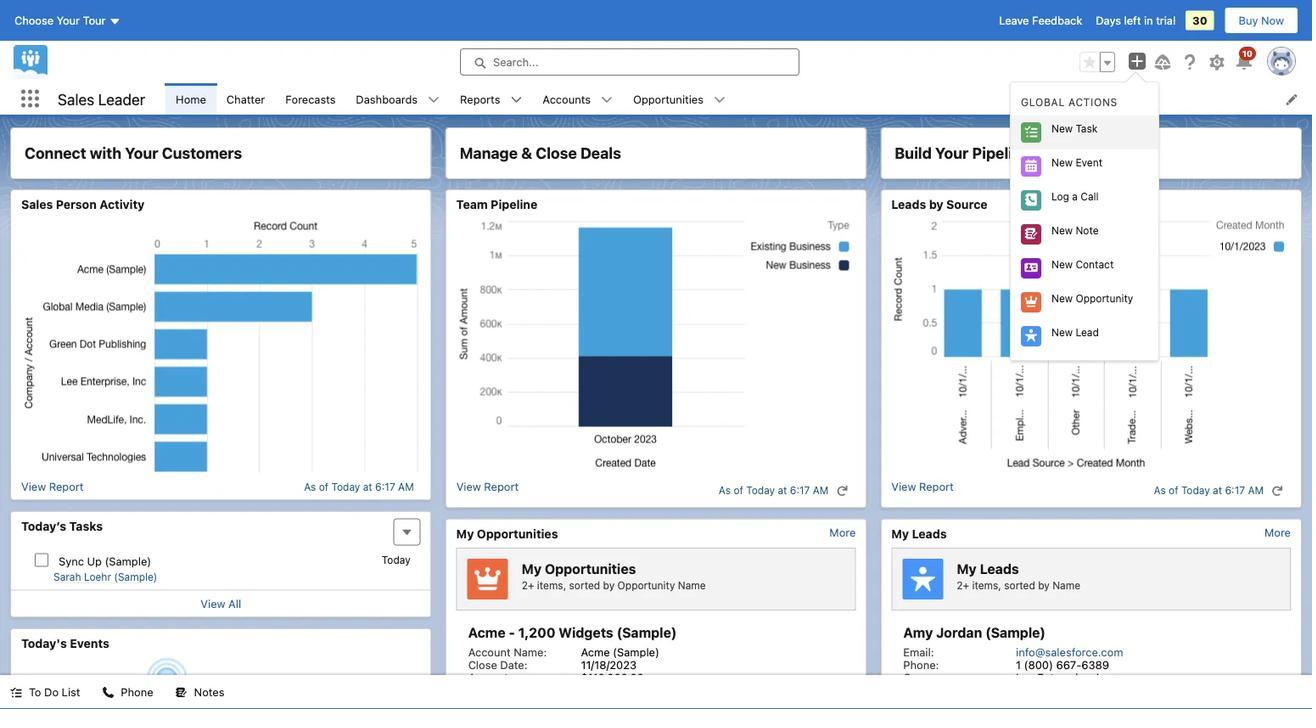 Task type: vqa. For each thing, say whether or not it's contained in the screenshot.
Macros
no



Task type: describe. For each thing, give the bounding box(es) containing it.
6:​17 for manage & close deals
[[790, 485, 811, 496]]

search...
[[493, 56, 539, 68]]

view left all
[[201, 597, 226, 610]]

connect
[[25, 144, 86, 162]]

0 horizontal spatial am
[[398, 481, 414, 493]]

dashboards link
[[346, 83, 428, 115]]

reports
[[460, 93, 501, 105]]

show more my opportunities records element
[[830, 526, 856, 539]]

name inside my opportunities 2+ items, sorted by opportunity name
[[678, 579, 706, 591]]

manage
[[460, 144, 518, 162]]

(800)
[[1025, 658, 1054, 671]]

events
[[70, 636, 109, 650]]

am for manage
[[813, 485, 829, 496]]

log a call link
[[1011, 183, 1159, 217]]

new task link
[[1011, 115, 1159, 149]]

0 horizontal spatial 6:​17
[[375, 481, 396, 493]]

text default image inside notes button
[[175, 687, 187, 699]]

inc
[[1097, 671, 1112, 684]]

feedback
[[1033, 14, 1083, 27]]

my for my leads 2+ items, sorted by name
[[957, 561, 977, 577]]

as of today at 6:​17 am for build your pipeline
[[1155, 485, 1265, 496]]

left
[[1125, 14, 1142, 27]]

list
[[62, 686, 80, 699]]

items, for close
[[537, 579, 567, 591]]

items, for pipeline
[[973, 579, 1002, 591]]

0 horizontal spatial close
[[469, 658, 497, 671]]

my leads
[[892, 527, 947, 541]]

in
[[1145, 14, 1154, 27]]

task
[[1076, 122, 1098, 134]]

up
[[87, 555, 102, 567]]

email:
[[904, 645, 935, 658]]

sync
[[59, 555, 84, 567]]

1 (800) 667-6389
[[1017, 658, 1110, 671]]

lee
[[1017, 671, 1035, 684]]

my opportunities 2+ items, sorted by opportunity name
[[522, 561, 706, 591]]

amy
[[904, 625, 934, 641]]

am for build
[[1249, 485, 1265, 496]]

account
[[469, 645, 511, 658]]

10 button
[[1235, 47, 1257, 72]]

global actions
[[1022, 96, 1118, 108]]

1 horizontal spatial by
[[930, 197, 944, 211]]

name:
[[514, 645, 547, 658]]

days
[[1097, 14, 1122, 27]]

build your pipeline
[[895, 144, 1031, 162]]

(sample) up sarah loehr (sample) link
[[105, 555, 151, 567]]

sync up (sample) sarah loehr (sample)
[[54, 555, 158, 583]]

buy
[[1240, 14, 1259, 27]]

phone button
[[92, 675, 164, 709]]

11/18/2023
[[581, 658, 637, 671]]

leave feedback
[[1000, 14, 1083, 27]]

today's
[[21, 519, 66, 533]]

lee enterprise, inc
[[1017, 671, 1112, 684]]

3 view report from the left
[[892, 480, 954, 493]]

acme for acme - 1,200 widgets (sample)
[[469, 625, 506, 641]]

opportunities link
[[623, 83, 714, 115]]

leads by source
[[892, 197, 988, 211]]

reports link
[[450, 83, 511, 115]]

to
[[29, 686, 41, 699]]

buy now
[[1240, 14, 1285, 27]]

sales for sales person activity
[[21, 197, 53, 211]]

0 horizontal spatial of
[[319, 481, 329, 493]]

list containing home
[[166, 83, 1313, 115]]

notes button
[[165, 675, 235, 709]]

at for build your pipeline
[[1214, 485, 1223, 496]]

show more my leads records element
[[1265, 526, 1292, 539]]

jordan
[[937, 625, 983, 641]]

lead
[[1076, 326, 1100, 338]]

new note
[[1052, 224, 1099, 236]]

menu containing global actions
[[1011, 89, 1159, 353]]

opportunity inside my opportunities 2+ items, sorted by opportunity name
[[618, 579, 676, 591]]

accounts link
[[533, 83, 601, 115]]

dashboards
[[356, 93, 418, 105]]

log a call
[[1052, 190, 1099, 202]]

1
[[1017, 658, 1022, 671]]

global
[[1022, 96, 1066, 108]]

&
[[522, 144, 533, 162]]

text default image inside the 'phone' button
[[102, 687, 114, 699]]

chatter link
[[216, 83, 275, 115]]

view for build your pipeline
[[892, 480, 917, 493]]

6:​17 for build your pipeline
[[1226, 485, 1246, 496]]

(sample) up 1
[[986, 625, 1046, 641]]

reports list item
[[450, 83, 533, 115]]

note
[[1076, 224, 1099, 236]]

contact
[[1076, 258, 1114, 270]]

opportunities for my opportunities
[[477, 527, 558, 541]]

(sample) up '$110,000.00'
[[613, 645, 660, 658]]

connect with your customers
[[25, 144, 242, 162]]

new opportunity
[[1052, 292, 1134, 304]]

activity
[[100, 197, 145, 211]]

(sample) up acme (sample)
[[617, 625, 677, 641]]

tour
[[83, 14, 106, 27]]

dashboards list item
[[346, 83, 450, 115]]

leader
[[98, 90, 145, 108]]

phone:
[[904, 658, 940, 671]]

choose
[[14, 14, 54, 27]]

log
[[1052, 190, 1070, 202]]

my opportunities
[[457, 527, 558, 541]]

30
[[1193, 14, 1208, 27]]

home
[[176, 93, 206, 105]]

now
[[1262, 14, 1285, 27]]

1 horizontal spatial your
[[125, 144, 158, 162]]

view report link for customers
[[21, 480, 84, 493]]

to do list
[[29, 686, 80, 699]]

new contact link
[[1011, 251, 1159, 285]]

view for connect with your customers
[[21, 480, 46, 493]]

3 view report link from the left
[[892, 480, 954, 501]]

view report for deals
[[457, 480, 519, 493]]

account name:
[[469, 645, 547, 658]]

1 horizontal spatial pipeline
[[973, 144, 1031, 162]]

today's
[[21, 636, 67, 650]]

source
[[947, 197, 988, 211]]

accounts list item
[[533, 83, 623, 115]]

text default image inside opportunities list item
[[714, 94, 726, 106]]

my for my opportunities
[[457, 527, 474, 541]]

choose your tour
[[14, 14, 106, 27]]

leave feedback link
[[1000, 14, 1083, 27]]

new for new note
[[1052, 224, 1074, 236]]

company:
[[904, 671, 956, 684]]

team pipeline
[[457, 197, 538, 211]]

my leads link
[[892, 526, 947, 541]]



Task type: locate. For each thing, give the bounding box(es) containing it.
sorted inside my opportunities 2+ items, sorted by opportunity name
[[569, 579, 601, 591]]

opportunities inside my opportunities 2+ items, sorted by opportunity name
[[545, 561, 636, 577]]

your for build
[[936, 144, 969, 162]]

2+ for your
[[957, 579, 970, 591]]

10
[[1243, 48, 1254, 58]]

by inside my opportunities 2+ items, sorted by opportunity name
[[603, 579, 615, 591]]

of for build your pipeline
[[1170, 485, 1179, 496]]

items, up amy jordan (sample)
[[973, 579, 1002, 591]]

loehr
[[84, 571, 111, 583]]

new left task on the top
[[1052, 122, 1074, 134]]

view report up my leads link
[[892, 480, 954, 493]]

amy jordan (sample)
[[904, 625, 1046, 641]]

1 more from the left
[[830, 526, 856, 539]]

info@salesforce.com
[[1017, 645, 1124, 658]]

0 vertical spatial leads
[[892, 197, 927, 211]]

acme - 1,200 widgets (sample)
[[469, 625, 677, 641]]

opportunity up acme (sample)
[[618, 579, 676, 591]]

report for deals
[[484, 480, 519, 493]]

2 view report from the left
[[457, 480, 519, 493]]

with
[[90, 144, 122, 162]]

new up new lead
[[1052, 292, 1074, 304]]

2 new from the top
[[1052, 156, 1074, 168]]

leads inside my leads link
[[913, 527, 947, 541]]

0 vertical spatial opportunities
[[634, 93, 704, 105]]

leads for my leads
[[913, 527, 947, 541]]

new opportunity link
[[1011, 285, 1159, 319]]

new event link
[[1011, 149, 1159, 183]]

my inside my leads 2+ items, sorted by name
[[957, 561, 977, 577]]

more for manage & close deals
[[830, 526, 856, 539]]

2 horizontal spatial am
[[1249, 485, 1265, 496]]

your
[[57, 14, 80, 27], [125, 144, 158, 162], [936, 144, 969, 162]]

-
[[509, 625, 515, 641]]

acme
[[469, 625, 506, 641], [581, 645, 610, 658]]

by up info@salesforce.com
[[1039, 579, 1050, 591]]

text default image
[[511, 94, 523, 106], [601, 94, 613, 106], [837, 485, 849, 497]]

0 horizontal spatial text default image
[[511, 94, 523, 106]]

667-
[[1057, 658, 1082, 671]]

view up today's
[[21, 480, 46, 493]]

1 vertical spatial opportunities
[[477, 527, 558, 541]]

pipeline right team
[[491, 197, 538, 211]]

today
[[332, 481, 360, 493], [747, 485, 775, 496], [1182, 485, 1211, 496], [382, 554, 411, 566]]

new for new lead
[[1052, 326, 1074, 338]]

event
[[1076, 156, 1103, 168]]

leads
[[892, 197, 927, 211], [913, 527, 947, 541], [981, 561, 1020, 577]]

1 report from the left
[[49, 480, 84, 493]]

chatter
[[227, 93, 265, 105]]

phone
[[121, 686, 153, 699]]

deals
[[581, 144, 622, 162]]

sarah
[[54, 571, 81, 583]]

list
[[166, 83, 1313, 115]]

my inside the my opportunities link
[[457, 527, 474, 541]]

2 horizontal spatial report
[[920, 480, 954, 493]]

items, inside my leads 2+ items, sorted by name
[[973, 579, 1002, 591]]

my leads 2+ items, sorted by name
[[957, 561, 1081, 591]]

text default image right accounts
[[601, 94, 613, 106]]

0 horizontal spatial more link
[[830, 526, 856, 539]]

2 horizontal spatial text default image
[[837, 485, 849, 497]]

3 report from the left
[[920, 480, 954, 493]]

actions
[[1069, 96, 1118, 108]]

3 new from the top
[[1052, 224, 1074, 236]]

1 name from the left
[[678, 579, 706, 591]]

more
[[830, 526, 856, 539], [1265, 526, 1292, 539]]

0 horizontal spatial opportunity
[[618, 579, 676, 591]]

2 sorted from the left
[[1005, 579, 1036, 591]]

by inside my leads 2+ items, sorted by name
[[1039, 579, 1050, 591]]

your right build
[[936, 144, 969, 162]]

text default image inside 'accounts' list item
[[601, 94, 613, 106]]

your left tour
[[57, 14, 80, 27]]

text default image right reports
[[511, 94, 523, 106]]

0 vertical spatial close
[[536, 144, 577, 162]]

more link
[[830, 526, 856, 539], [1265, 526, 1292, 539]]

close date:
[[469, 658, 528, 671]]

2 report from the left
[[484, 480, 519, 493]]

0 horizontal spatial acme
[[469, 625, 506, 641]]

name inside my leads 2+ items, sorted by name
[[1053, 579, 1081, 591]]

sorted up amy jordan (sample)
[[1005, 579, 1036, 591]]

view all link
[[201, 597, 241, 610]]

1 horizontal spatial acme
[[581, 645, 610, 658]]

report
[[49, 480, 84, 493], [484, 480, 519, 493], [920, 480, 954, 493]]

your inside dropdown button
[[57, 14, 80, 27]]

1 horizontal spatial at
[[778, 485, 788, 496]]

1 horizontal spatial as of today at 6:​17 am
[[719, 485, 829, 496]]

opportunities list item
[[623, 83, 736, 115]]

1 horizontal spatial report
[[484, 480, 519, 493]]

1 new from the top
[[1052, 122, 1074, 134]]

6389
[[1082, 658, 1110, 671]]

view report link up "my opportunities"
[[457, 480, 519, 501]]

0 horizontal spatial at
[[363, 481, 373, 493]]

more link for build your pipeline
[[1265, 526, 1292, 539]]

pipeline up 'source'
[[973, 144, 1031, 162]]

sorted up widgets
[[569, 579, 601, 591]]

items, up 1,200
[[537, 579, 567, 591]]

1 horizontal spatial items,
[[973, 579, 1002, 591]]

0 horizontal spatial 2+
[[522, 579, 535, 591]]

2 horizontal spatial as
[[1155, 485, 1167, 496]]

2+ up jordan
[[957, 579, 970, 591]]

acme down widgets
[[581, 645, 610, 658]]

new note link
[[1011, 217, 1159, 251]]

sorted
[[569, 579, 601, 591], [1005, 579, 1036, 591]]

2 horizontal spatial by
[[1039, 579, 1050, 591]]

2 horizontal spatial as of today at 6:​17 am
[[1155, 485, 1265, 496]]

2+ inside my leads 2+ items, sorted by name
[[957, 579, 970, 591]]

1 horizontal spatial view report
[[457, 480, 519, 493]]

0 horizontal spatial sorted
[[569, 579, 601, 591]]

text default image inside to do list button
[[10, 687, 22, 699]]

my opportunities link
[[457, 526, 558, 541]]

view for manage & close deals
[[457, 480, 481, 493]]

as
[[304, 481, 316, 493], [719, 485, 731, 496], [1155, 485, 1167, 496]]

2 horizontal spatial view report
[[892, 480, 954, 493]]

my inside my opportunities 2+ items, sorted by opportunity name
[[522, 561, 542, 577]]

at
[[363, 481, 373, 493], [778, 485, 788, 496], [1214, 485, 1223, 496]]

text default image for accounts
[[601, 94, 613, 106]]

enterprise,
[[1038, 671, 1094, 684]]

text default image inside reports list item
[[511, 94, 523, 106]]

0 vertical spatial acme
[[469, 625, 506, 641]]

view
[[21, 480, 46, 493], [457, 480, 481, 493], [892, 480, 917, 493], [201, 597, 226, 610]]

2 items, from the left
[[973, 579, 1002, 591]]

5 new from the top
[[1052, 292, 1074, 304]]

2 horizontal spatial at
[[1214, 485, 1223, 496]]

2 horizontal spatial view report link
[[892, 480, 954, 501]]

view report up today's
[[21, 480, 84, 493]]

text default image inside dashboards list item
[[428, 94, 440, 106]]

by for build your pipeline
[[1039, 579, 1050, 591]]

view report for customers
[[21, 480, 84, 493]]

1 horizontal spatial more link
[[1265, 526, 1292, 539]]

group
[[1080, 52, 1116, 72]]

my for my opportunities 2+ items, sorted by opportunity name
[[522, 561, 542, 577]]

my inside my leads link
[[892, 527, 910, 541]]

sales for sales leader
[[58, 90, 94, 108]]

1 horizontal spatial close
[[536, 144, 577, 162]]

1 horizontal spatial 2+
[[957, 579, 970, 591]]

2 horizontal spatial 6:​17
[[1226, 485, 1246, 496]]

by left 'source'
[[930, 197, 944, 211]]

1 horizontal spatial sorted
[[1005, 579, 1036, 591]]

buy now button
[[1225, 7, 1299, 34]]

0 horizontal spatial as of today at 6:​17 am
[[304, 481, 414, 493]]

1 horizontal spatial as
[[719, 485, 731, 496]]

2 vertical spatial opportunities
[[545, 561, 636, 577]]

0 horizontal spatial sales
[[21, 197, 53, 211]]

1 horizontal spatial name
[[1053, 579, 1081, 591]]

today's tasks
[[21, 519, 103, 533]]

view up my leads
[[892, 480, 917, 493]]

view report link up my leads link
[[892, 480, 954, 501]]

1,200
[[519, 625, 556, 641]]

name
[[678, 579, 706, 591], [1053, 579, 1081, 591]]

new for new task
[[1052, 122, 1074, 134]]

2 more from the left
[[1265, 526, 1292, 539]]

new inside 'link'
[[1052, 326, 1074, 338]]

opportunities
[[634, 93, 704, 105], [477, 527, 558, 541], [545, 561, 636, 577]]

opportunities for my opportunities 2+ items, sorted by opportunity name
[[545, 561, 636, 577]]

close left "date:"
[[469, 658, 497, 671]]

0 vertical spatial opportunity
[[1076, 292, 1134, 304]]

1 horizontal spatial more
[[1265, 526, 1292, 539]]

more for build your pipeline
[[1265, 526, 1292, 539]]

opportunity down contact
[[1076, 292, 1134, 304]]

widgets
[[559, 625, 614, 641]]

1 horizontal spatial of
[[734, 485, 744, 496]]

leave
[[1000, 14, 1030, 27]]

1 horizontal spatial opportunity
[[1076, 292, 1134, 304]]

by for manage & close deals
[[603, 579, 615, 591]]

$110,000.00
[[581, 671, 644, 684]]

new for new contact
[[1052, 258, 1074, 270]]

new for new event
[[1052, 156, 1074, 168]]

0 horizontal spatial your
[[57, 14, 80, 27]]

menu
[[1011, 89, 1159, 353]]

0 horizontal spatial view report
[[21, 480, 84, 493]]

sales person activity
[[21, 197, 145, 211]]

acme for acme (sample)
[[581, 645, 610, 658]]

my for my leads
[[892, 527, 910, 541]]

view report link up today's
[[21, 480, 84, 493]]

to do list button
[[0, 675, 90, 709]]

view all
[[201, 597, 241, 610]]

2 name from the left
[[1053, 579, 1081, 591]]

report up "my opportunities"
[[484, 480, 519, 493]]

0 horizontal spatial name
[[678, 579, 706, 591]]

0 horizontal spatial report
[[49, 480, 84, 493]]

report up today's tasks
[[49, 480, 84, 493]]

more link for manage & close deals
[[830, 526, 856, 539]]

1 vertical spatial sales
[[21, 197, 53, 211]]

sorted for pipeline
[[1005, 579, 1036, 591]]

text default image
[[428, 94, 440, 106], [714, 94, 726, 106], [1272, 485, 1284, 497], [10, 687, 22, 699], [102, 687, 114, 699], [175, 687, 187, 699]]

by
[[930, 197, 944, 211], [603, 579, 615, 591], [1039, 579, 1050, 591]]

manage & close deals
[[460, 144, 622, 162]]

your right "with"
[[125, 144, 158, 162]]

1 horizontal spatial am
[[813, 485, 829, 496]]

0 vertical spatial pipeline
[[973, 144, 1031, 162]]

1 2+ from the left
[[522, 579, 535, 591]]

new for new opportunity
[[1052, 292, 1074, 304]]

1 horizontal spatial 6:​17
[[790, 485, 811, 496]]

acme up account
[[469, 625, 506, 641]]

view up "my opportunities"
[[457, 480, 481, 493]]

view report link
[[21, 480, 84, 493], [457, 480, 519, 501], [892, 480, 954, 501]]

4 new from the top
[[1052, 258, 1074, 270]]

6 new from the top
[[1052, 326, 1074, 338]]

1 vertical spatial leads
[[913, 527, 947, 541]]

leads inside my leads 2+ items, sorted by name
[[981, 561, 1020, 577]]

2 vertical spatial leads
[[981, 561, 1020, 577]]

view report link for deals
[[457, 480, 519, 501]]

as for build your pipeline
[[1155, 485, 1167, 496]]

forecasts
[[286, 93, 336, 105]]

of for manage & close deals
[[734, 485, 744, 496]]

1 horizontal spatial sales
[[58, 90, 94, 108]]

2+ for &
[[522, 579, 535, 591]]

sales left person
[[21, 197, 53, 211]]

person
[[56, 197, 97, 211]]

team
[[457, 197, 488, 211]]

sales left leader
[[58, 90, 94, 108]]

new left note
[[1052, 224, 1074, 236]]

2+ up 1,200
[[522, 579, 535, 591]]

sorted for close
[[569, 579, 601, 591]]

0 horizontal spatial by
[[603, 579, 615, 591]]

1 more link from the left
[[830, 526, 856, 539]]

as for manage & close deals
[[719, 485, 731, 496]]

2+ inside my opportunities 2+ items, sorted by opportunity name
[[522, 579, 535, 591]]

new task
[[1052, 122, 1098, 134]]

new left contact
[[1052, 258, 1074, 270]]

trial
[[1157, 14, 1176, 27]]

2 view report link from the left
[[457, 480, 519, 501]]

2 more link from the left
[[1265, 526, 1292, 539]]

1 horizontal spatial view report link
[[457, 480, 519, 501]]

a
[[1073, 190, 1078, 202]]

0 horizontal spatial as
[[304, 481, 316, 493]]

leads for my leads 2+ items, sorted by name
[[981, 561, 1020, 577]]

new left event
[[1052, 156, 1074, 168]]

view report up "my opportunities"
[[457, 480, 519, 493]]

new lead
[[1052, 326, 1100, 338]]

accounts
[[543, 93, 591, 105]]

1 view report link from the left
[[21, 480, 84, 493]]

by up widgets
[[603, 579, 615, 591]]

1 horizontal spatial text default image
[[601, 94, 613, 106]]

1 view report from the left
[[21, 480, 84, 493]]

acme (sample)
[[581, 645, 660, 658]]

1 vertical spatial close
[[469, 658, 497, 671]]

0 vertical spatial sales
[[58, 90, 94, 108]]

search... button
[[460, 48, 800, 76]]

close right the &
[[536, 144, 577, 162]]

2 horizontal spatial of
[[1170, 485, 1179, 496]]

2 horizontal spatial your
[[936, 144, 969, 162]]

2 2+ from the left
[[957, 579, 970, 591]]

1 items, from the left
[[537, 579, 567, 591]]

choose your tour button
[[14, 7, 122, 34]]

items, inside my opportunities 2+ items, sorted by opportunity name
[[537, 579, 567, 591]]

1 vertical spatial acme
[[581, 645, 610, 658]]

1 sorted from the left
[[569, 579, 601, 591]]

new left lead
[[1052, 326, 1074, 338]]

text default image for reports
[[511, 94, 523, 106]]

do
[[44, 686, 59, 699]]

text default image up show more my opportunities records element
[[837, 485, 849, 497]]

0 horizontal spatial more
[[830, 526, 856, 539]]

opportunities inside "link"
[[634, 93, 704, 105]]

report up my leads link
[[920, 480, 954, 493]]

view report
[[21, 480, 84, 493], [457, 480, 519, 493], [892, 480, 954, 493]]

report for customers
[[49, 480, 84, 493]]

1 vertical spatial opportunity
[[618, 579, 676, 591]]

0 horizontal spatial items,
[[537, 579, 567, 591]]

sorted inside my leads 2+ items, sorted by name
[[1005, 579, 1036, 591]]

(sample) down sync up (sample) link
[[114, 571, 158, 583]]

as of today at 6:​17 am for manage & close deals
[[719, 485, 829, 496]]

days left in trial
[[1097, 14, 1176, 27]]

info@salesforce.com link
[[1017, 645, 1124, 658]]

0 horizontal spatial pipeline
[[491, 197, 538, 211]]

sales leader
[[58, 90, 145, 108]]

0 horizontal spatial view report link
[[21, 480, 84, 493]]

your for choose
[[57, 14, 80, 27]]

at for manage & close deals
[[778, 485, 788, 496]]

1 vertical spatial pipeline
[[491, 197, 538, 211]]



